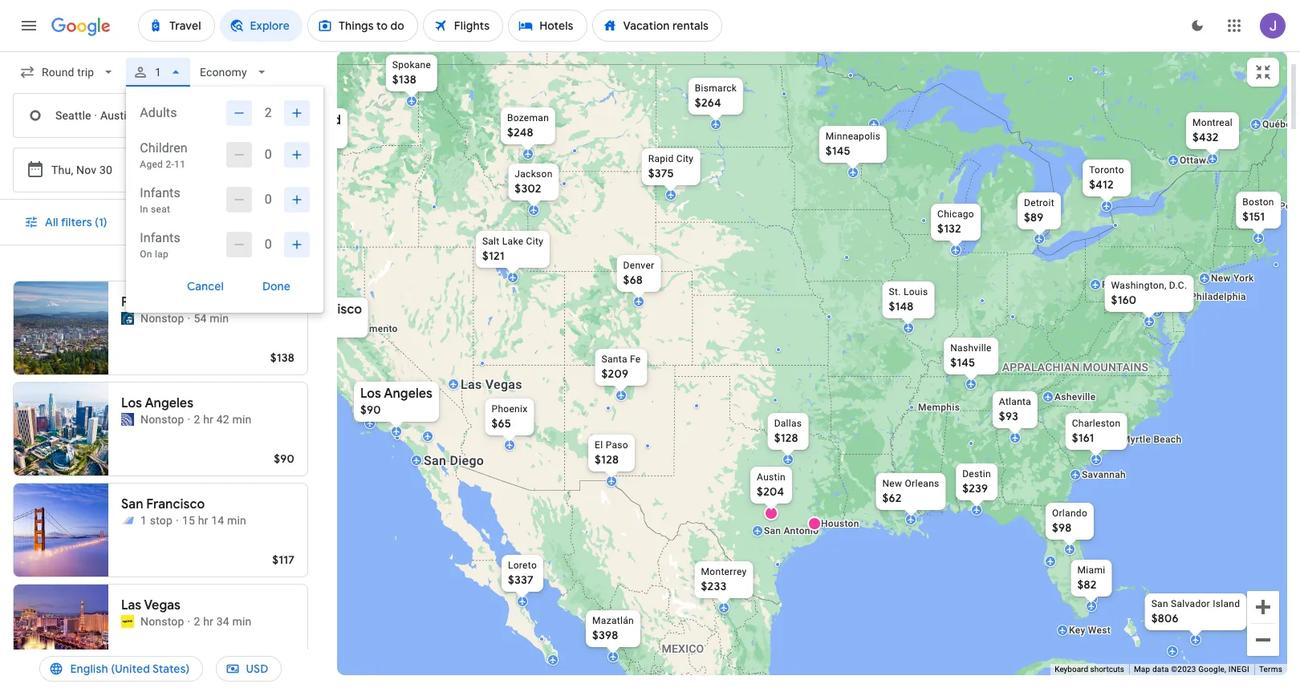 Task type: vqa. For each thing, say whether or not it's contained in the screenshot.
1st The Min from the bottom of the THE SUGGESTED TRIPS FROM LOS ANGELES REGION
no



Task type: locate. For each thing, give the bounding box(es) containing it.
138 US dollars text field
[[270, 351, 295, 365]]

new york
[[1211, 273, 1254, 284]]

los up united icon
[[121, 396, 142, 412]]

$128 down the el
[[595, 453, 619, 467]]

145 US dollars text field
[[826, 144, 851, 158]]

new up $62 text field
[[882, 478, 902, 490]]

398 US dollars text field
[[592, 628, 618, 643]]

alaska image
[[121, 312, 134, 325]]

0 vertical spatial nonstop
[[140, 312, 184, 325]]

view smaller map image
[[1254, 63, 1273, 82]]

(1)
[[95, 215, 107, 230]]

1 horizontal spatial 1
[[155, 66, 162, 79]]

209 US dollars text field
[[602, 367, 629, 381]]

1 horizontal spatial portland
[[290, 112, 341, 128]]

0 horizontal spatial ·
[[94, 109, 97, 122]]

portland
[[290, 112, 341, 128], [121, 295, 172, 311]]

these
[[230, 259, 255, 270]]

nonstop right alaska icon
[[140, 312, 184, 325]]

2 nonstop from the top
[[140, 413, 184, 426]]

68 US dollars text field
[[623, 273, 643, 287]]

90 US dollars text field
[[360, 403, 381, 417]]

min right 14
[[227, 514, 246, 527]]

bismarck
[[695, 83, 737, 94]]

128 US dollars text field
[[595, 453, 619, 467]]

mountains
[[1083, 361, 1149, 374]]

new
[[1211, 273, 1231, 284], [882, 478, 902, 490]]

0 vertical spatial city
[[676, 153, 694, 165]]

1 vertical spatial $138
[[270, 351, 295, 365]]

117 US dollars text field
[[272, 553, 295, 567]]

1 vertical spatial francisco
[[146, 497, 205, 513]]

160 US dollars text field
[[1111, 293, 1137, 307]]

Return text field
[[173, 148, 253, 192]]

 image left the 2 hr 34 min
[[187, 614, 191, 630]]

myrtle
[[1122, 434, 1151, 445]]

map region
[[269, 0, 1300, 689]]

1 horizontal spatial austin
[[757, 472, 786, 483]]

0 vertical spatial las vegas
[[461, 377, 522, 392]]

min right 34
[[232, 616, 252, 628]]

2 left 34
[[194, 616, 200, 628]]

(united
[[111, 662, 150, 677]]

0 horizontal spatial vegas
[[144, 598, 181, 614]]

0 horizontal spatial houston
[[142, 109, 186, 122]]

1 stop
[[140, 514, 173, 527]]

0 up results
[[265, 237, 272, 252]]

0 horizontal spatial los
[[121, 396, 142, 412]]

None field
[[13, 58, 123, 87], [194, 58, 276, 87], [13, 58, 123, 87], [194, 58, 276, 87]]

1 0 from the top
[[265, 147, 272, 162]]

0 horizontal spatial $128
[[595, 453, 619, 467]]

city inside salt lake city $121
[[526, 236, 543, 247]]

0 vertical spatial 2
[[265, 105, 272, 120]]

antonio
[[784, 526, 819, 537]]

min right 42
[[232, 413, 252, 426]]

2 for las vegas
[[194, 616, 200, 628]]

 image left 2 hr 42 min
[[187, 412, 191, 428]]

1 vertical spatial city
[[526, 236, 543, 247]]

min for 42
[[232, 413, 252, 426]]

las vegas up phoenix
[[461, 377, 522, 392]]

houston up children
[[142, 109, 186, 122]]

412 US dollars text field
[[1089, 177, 1114, 192]]

las up diego
[[461, 377, 482, 392]]

· right seattle
[[94, 109, 97, 122]]

filters form
[[0, 51, 324, 313]]

san down done
[[278, 302, 300, 318]]

132 US dollars text field
[[938, 222, 961, 236]]

·
[[94, 109, 97, 122], [136, 109, 139, 122]]

mazatlán
[[592, 616, 634, 627]]

austin up 204 us dollars text box
[[757, 472, 786, 483]]

63 US dollars text field
[[275, 654, 295, 669]]

0 vertical spatial san francisco
[[278, 302, 362, 318]]

0 horizontal spatial san francisco
[[121, 497, 205, 513]]

0 horizontal spatial $145
[[826, 144, 851, 158]]

0 vertical spatial portland
[[290, 112, 341, 128]]

keyboard shortcuts
[[1055, 665, 1124, 674]]

portland button
[[280, 105, 351, 158]]

1 vertical spatial $90
[[274, 452, 295, 466]]

los inside the los angeles $90
[[360, 386, 381, 402]]

0 vertical spatial las
[[461, 377, 482, 392]]

children
[[140, 140, 188, 156]]

west
[[1088, 625, 1111, 636]]

138 US dollars text field
[[392, 72, 417, 87]]

$145 inside nashville $145
[[950, 356, 975, 370]]

1 vertical spatial las
[[121, 598, 141, 614]]

0 vertical spatial  image
[[187, 412, 191, 428]]

$375
[[648, 166, 674, 181]]

0 vertical spatial austin
[[100, 109, 133, 122]]

city right rapid
[[676, 153, 694, 165]]

1 vertical spatial las vegas
[[121, 598, 181, 614]]

hr for vegas
[[203, 616, 214, 628]]

aged
[[140, 159, 163, 170]]

1 vertical spatial $145
[[950, 356, 975, 370]]

204 US dollars text field
[[757, 485, 784, 499]]

1 horizontal spatial city
[[676, 153, 694, 165]]

hr left 42
[[203, 413, 214, 426]]

0 vertical spatial vegas
[[485, 377, 522, 392]]

1 vertical spatial new
[[882, 478, 902, 490]]

savannah
[[1082, 470, 1126, 481]]

hr for angeles
[[203, 413, 214, 426]]

las inside map region
[[461, 377, 482, 392]]

2 vertical spatial 2
[[194, 616, 200, 628]]

infants up lap
[[140, 230, 180, 246]]

1 vertical spatial $128
[[595, 453, 619, 467]]

1 horizontal spatial las
[[461, 377, 482, 392]]

2 vertical spatial 0
[[265, 237, 272, 252]]

hr right 15
[[198, 514, 208, 527]]

1 vertical spatial 2
[[194, 413, 200, 426]]

austin
[[100, 109, 133, 122], [757, 472, 786, 483]]

francisco
[[304, 302, 362, 318], [146, 497, 205, 513]]

1 inside 1 popup button
[[155, 66, 162, 79]]

1 horizontal spatial new
[[1211, 273, 1231, 284]]

denver $68
[[623, 260, 654, 287]]

· left adults
[[136, 109, 139, 122]]

2 0 from the top
[[265, 192, 272, 207]]

$209
[[602, 367, 629, 381]]

1 horizontal spatial san francisco
[[278, 302, 362, 318]]

new up philadelphia
[[1211, 273, 1231, 284]]

1 vertical spatial 1
[[140, 514, 147, 527]]

0 horizontal spatial austin
[[100, 109, 133, 122]]

1 for 1 stop
[[140, 514, 147, 527]]

san francisco down done "button"
[[278, 302, 362, 318]]

1 horizontal spatial vegas
[[485, 377, 522, 392]]

san up $806 text field
[[1151, 599, 1168, 610]]

miami $82
[[1078, 565, 1106, 592]]

1 horizontal spatial los
[[360, 386, 381, 402]]

los up $90 text box
[[360, 386, 381, 402]]

151 US dollars text field
[[1243, 209, 1265, 224]]

francisco up sacramento
[[304, 302, 362, 318]]

1 vertical spatial infants
[[140, 230, 180, 246]]

1 horizontal spatial las vegas
[[461, 377, 522, 392]]

vegas inside map region
[[485, 377, 522, 392]]

2 vertical spatial hr
[[203, 616, 214, 628]]

washington, d.c. $160
[[1111, 280, 1187, 307]]

$65
[[492, 417, 511, 431]]

orlando $98
[[1052, 508, 1088, 535]]

none text field inside filters form
[[13, 93, 157, 138]]

new inside new orleans $62
[[882, 478, 902, 490]]

minneapolis $145
[[826, 131, 881, 158]]

2  image from the top
[[187, 614, 191, 630]]

$145 down the nashville
[[950, 356, 975, 370]]

1 horizontal spatial $138
[[392, 72, 417, 87]]

0 vertical spatial houston
[[142, 109, 186, 122]]

1 infants from the top
[[140, 185, 180, 201]]

las vegas up spirit image
[[121, 598, 181, 614]]

1 · from the left
[[94, 109, 97, 122]]

los
[[360, 386, 381, 402], [121, 396, 142, 412]]

map
[[1134, 665, 1150, 674]]

beach
[[1154, 434, 1182, 445]]

0 horizontal spatial new
[[882, 478, 902, 490]]

island
[[1213, 599, 1240, 610]]

san francisco up stop
[[121, 497, 205, 513]]

united image
[[121, 413, 134, 426]]

minneapolis
[[826, 131, 881, 142]]

0 vertical spatial $138
[[392, 72, 417, 87]]

main menu image
[[19, 16, 39, 35]]

fe
[[630, 354, 641, 365]]

0 vertical spatial $145
[[826, 144, 851, 158]]

1 horizontal spatial ·
[[136, 109, 139, 122]]

nonstop down los angeles on the left of page
[[140, 413, 184, 426]]

min for 34
[[232, 616, 252, 628]]

 image
[[187, 412, 191, 428], [187, 614, 191, 630]]

$145 for nashville $145
[[950, 356, 975, 370]]

angeles inside the los angeles $90
[[384, 386, 433, 402]]

los angeles
[[121, 396, 193, 412]]

0 vertical spatial new
[[1211, 273, 1231, 284]]

d.c.
[[1169, 280, 1187, 291]]

flights
[[136, 215, 172, 230]]

3 0 from the top
[[265, 237, 272, 252]]

1 up adults
[[155, 66, 162, 79]]

1 horizontal spatial $145
[[950, 356, 975, 370]]

$145 down the minneapolis
[[826, 144, 851, 158]]

1  image from the top
[[187, 412, 191, 428]]

$145 inside minneapolis $145
[[826, 144, 851, 158]]

spokane
[[392, 59, 431, 71]]

$138 inside spokane $138
[[392, 72, 417, 87]]

nonstop right spirit image
[[140, 616, 184, 628]]

vegas up 'states)'
[[144, 598, 181, 614]]

0 vertical spatial $128
[[774, 431, 798, 445]]

None text field
[[13, 93, 157, 138]]

2 vertical spatial nonstop
[[140, 616, 184, 628]]

1 right frontier and spirit icon
[[140, 514, 147, 527]]

0 vertical spatial francisco
[[304, 302, 362, 318]]

0 for infants on lap
[[265, 237, 272, 252]]

phoenix $65
[[492, 404, 528, 431]]

francisco up 15
[[146, 497, 205, 513]]

el
[[595, 440, 603, 451]]

2 infants from the top
[[140, 230, 180, 246]]

128 US dollars text field
[[774, 431, 798, 445]]

button
[[13, 685, 308, 689]]

jackson $302
[[515, 169, 553, 196]]

0 vertical spatial 0
[[265, 147, 272, 162]]

inegi
[[1229, 665, 1250, 674]]

0 horizontal spatial city
[[526, 236, 543, 247]]

houston inside map region
[[821, 518, 859, 530]]

vegas
[[485, 377, 522, 392], [144, 598, 181, 614]]

las up spirit image
[[121, 598, 141, 614]]

1 horizontal spatial houston
[[821, 518, 859, 530]]

in
[[140, 204, 148, 215]]

0 vertical spatial $90
[[360, 403, 381, 417]]

boston
[[1243, 197, 1274, 208]]

0 vertical spatial infants
[[140, 185, 180, 201]]

0 right return text field
[[265, 192, 272, 207]]

filters
[[61, 215, 92, 230]]

$138 down spokane
[[392, 72, 417, 87]]

nashville $145
[[950, 343, 992, 370]]

1 horizontal spatial angeles
[[384, 386, 433, 402]]

3 nonstop from the top
[[140, 616, 184, 628]]

stop
[[150, 514, 173, 527]]

1 horizontal spatial francisco
[[304, 302, 362, 318]]

infants up seat
[[140, 185, 180, 201]]

city right lake at top
[[526, 236, 543, 247]]

1 vertical spatial vegas
[[144, 598, 181, 614]]

0 horizontal spatial 1
[[140, 514, 147, 527]]

Departure text field
[[51, 148, 125, 192]]

memphis
[[918, 402, 960, 413]]

1 vertical spatial houston
[[821, 518, 859, 530]]

vegas up phoenix
[[485, 377, 522, 392]]

98 US dollars text field
[[1052, 521, 1072, 535]]

$412
[[1089, 177, 1114, 192]]

 image
[[187, 311, 191, 327]]

dallas
[[774, 418, 802, 429]]

states)
[[152, 662, 190, 677]]

2 left portland button
[[265, 105, 272, 120]]

0 for infants in seat
[[265, 192, 272, 207]]

mexico
[[662, 643, 704, 656]]

done
[[263, 279, 291, 294]]

42
[[216, 413, 229, 426]]

1 vertical spatial 0
[[265, 192, 272, 207]]

houston right antonio
[[821, 518, 859, 530]]

$248
[[507, 125, 534, 140]]

salt lake city $121
[[482, 236, 543, 263]]

detroit
[[1024, 197, 1055, 209]]

rapid
[[648, 153, 674, 165]]

nonstop for los angeles
[[140, 413, 184, 426]]

$148
[[889, 299, 914, 314]]

1 horizontal spatial $90
[[360, 403, 381, 417]]

infants
[[140, 185, 180, 201], [140, 230, 180, 246]]

austin left adults
[[100, 109, 133, 122]]

1 vertical spatial  image
[[187, 614, 191, 630]]

bozeman
[[507, 112, 549, 124]]

$204
[[757, 485, 784, 499]]

806 US dollars text field
[[1151, 612, 1179, 626]]

1 vertical spatial austin
[[757, 472, 786, 483]]

$138 down san francisco button
[[270, 351, 295, 365]]

1 nonstop from the top
[[140, 312, 184, 325]]

bismarck $264
[[695, 83, 737, 110]]

0 horizontal spatial angeles
[[145, 396, 193, 412]]

$239
[[962, 482, 988, 496]]

1 vertical spatial nonstop
[[140, 413, 184, 426]]

0 vertical spatial 1
[[155, 66, 162, 79]]

2 left 42
[[194, 413, 200, 426]]

detroit $89
[[1024, 197, 1055, 225]]

hr left 34
[[203, 616, 214, 628]]

0 horizontal spatial francisco
[[146, 497, 205, 513]]

1 horizontal spatial $128
[[774, 431, 798, 445]]

$128 inside el paso $128
[[595, 453, 619, 467]]

san francisco inside button
[[278, 302, 362, 318]]

new for new orleans $62
[[882, 478, 902, 490]]

san francisco
[[278, 302, 362, 318], [121, 497, 205, 513]]

infants for infants on lap
[[140, 230, 180, 246]]

0 horizontal spatial las vegas
[[121, 598, 181, 614]]

$128 down 'dallas'
[[774, 431, 798, 445]]

$90 inside the los angeles $90
[[360, 403, 381, 417]]

atlanta
[[999, 396, 1031, 408]]

0 left portland button
[[265, 147, 272, 162]]

0 horizontal spatial portland
[[121, 295, 172, 311]]

0 vertical spatial hr
[[203, 413, 214, 426]]

houston
[[142, 109, 186, 122], [821, 518, 859, 530]]



Task type: describe. For each thing, give the bounding box(es) containing it.
 image for las vegas
[[187, 614, 191, 630]]

las vegas inside map region
[[461, 377, 522, 392]]

54 min
[[194, 312, 229, 325]]

cancel
[[187, 279, 224, 294]]

data
[[1153, 665, 1169, 674]]

seattle
[[55, 109, 91, 122]]

diego
[[450, 453, 484, 469]]

chicago
[[938, 209, 974, 220]]

2 hr 42 min
[[194, 413, 252, 426]]

price button
[[304, 209, 368, 235]]

nashville
[[950, 343, 992, 354]]

93 US dollars text field
[[999, 409, 1019, 424]]

65 US dollars text field
[[492, 417, 511, 431]]

boston $151
[[1243, 197, 1274, 224]]

san antonio
[[764, 526, 819, 537]]

2 for los angeles
[[194, 413, 200, 426]]

québec c
[[1262, 119, 1300, 130]]

usd
[[246, 662, 268, 677]]

price
[[314, 215, 341, 230]]

los for los angeles $90
[[360, 386, 381, 402]]

161 US dollars text field
[[1072, 431, 1094, 445]]

loading results progress bar
[[0, 51, 1300, 55]]

results
[[257, 259, 288, 270]]

0 horizontal spatial $90
[[274, 452, 295, 466]]

seattle · austin · houston
[[55, 109, 186, 122]]

1 for 1
[[155, 66, 162, 79]]

york
[[1234, 273, 1254, 284]]

asheville
[[1055, 392, 1096, 403]]

nonstop for las vegas
[[140, 616, 184, 628]]

1 vertical spatial hr
[[198, 514, 208, 527]]

terms
[[1259, 665, 1283, 674]]

248 US dollars text field
[[507, 125, 534, 140]]

264 US dollars text field
[[695, 96, 721, 110]]

sacramento
[[344, 323, 398, 335]]

los for los angeles
[[121, 396, 142, 412]]

change appearance image
[[1178, 6, 1217, 45]]

el paso $128
[[595, 440, 628, 467]]

salt
[[482, 236, 500, 247]]

0 for children aged 2-11
[[265, 147, 272, 162]]

$82
[[1078, 578, 1097, 592]]

ottawa
[[1180, 155, 1212, 166]]

82 US dollars text field
[[1078, 578, 1097, 592]]

$233
[[701, 579, 727, 594]]

shortcuts
[[1090, 665, 1124, 674]]

$432
[[1193, 130, 1219, 144]]

about
[[201, 259, 227, 270]]

new for new york
[[1211, 273, 1231, 284]]

432 US dollars text field
[[1193, 130, 1219, 144]]

keyboard
[[1055, 665, 1088, 674]]

145 US dollars text field
[[950, 356, 975, 370]]

0 horizontal spatial las
[[121, 598, 141, 614]]

rapid city $375
[[648, 153, 694, 181]]

adults
[[140, 105, 177, 120]]

los angeles $90
[[360, 386, 433, 417]]

google,
[[1198, 665, 1227, 674]]

$145 for minneapolis $145
[[826, 144, 851, 158]]

number of passengers dialog
[[126, 87, 324, 313]]

san left antonio
[[764, 526, 781, 537]]

austin inside filters form
[[100, 109, 133, 122]]

$806
[[1151, 612, 1179, 626]]

miami
[[1078, 565, 1106, 576]]

appalachian
[[1002, 361, 1080, 374]]

san left diego
[[424, 453, 446, 469]]

montreal $432
[[1193, 117, 1233, 144]]

city inside rapid city $375
[[676, 153, 694, 165]]

90 US dollars text field
[[274, 452, 295, 466]]

santa fe $209
[[602, 354, 641, 381]]

loreto $337
[[508, 560, 537, 587]]

89 US dollars text field
[[1024, 210, 1044, 225]]

min right 54
[[210, 312, 229, 325]]

2 · from the left
[[136, 109, 139, 122]]

frontier and spirit image
[[121, 514, 134, 527]]

montreal
[[1193, 117, 1233, 128]]

atlanta $93
[[999, 396, 1031, 424]]

$132
[[938, 222, 961, 236]]

st. louis $148
[[889, 287, 928, 314]]

seat
[[151, 204, 170, 215]]

francisco inside button
[[304, 302, 362, 318]]

destin $239
[[962, 469, 991, 496]]

 image for los angeles
[[187, 412, 191, 428]]

62 US dollars text field
[[882, 491, 902, 506]]

done button
[[243, 274, 310, 299]]

302 US dollars text field
[[515, 181, 541, 196]]

min for 14
[[227, 514, 246, 527]]

about these results
[[201, 259, 288, 270]]

15 hr 14 min
[[182, 514, 246, 527]]

121 US dollars text field
[[482, 249, 505, 263]]

infants in seat
[[140, 185, 180, 215]]

usd button
[[215, 650, 281, 689]]

st.
[[889, 287, 901, 298]]

15
[[182, 514, 195, 527]]

san inside san salvador island $806
[[1151, 599, 1168, 610]]

337 US dollars text field
[[508, 573, 534, 587]]

233 US dollars text field
[[701, 579, 727, 594]]

san up frontier and spirit icon
[[121, 497, 143, 513]]

san inside button
[[278, 302, 300, 318]]

san salvador island $806
[[1151, 599, 1240, 626]]

key
[[1069, 625, 1086, 636]]

spirit image
[[121, 616, 134, 628]]

nonstop for portland
[[140, 312, 184, 325]]

148 US dollars text field
[[889, 299, 914, 314]]

english (united states)
[[70, 662, 190, 677]]

bozeman $248
[[507, 112, 549, 140]]

239 US dollars text field
[[962, 482, 988, 496]]

$89
[[1024, 210, 1044, 225]]

$98
[[1052, 521, 1072, 535]]

keyboard shortcuts button
[[1055, 665, 1124, 676]]

$302
[[515, 181, 541, 196]]

$117
[[272, 553, 295, 567]]

orlando
[[1052, 508, 1088, 519]]

all filters (1)
[[45, 215, 107, 230]]

1 vertical spatial san francisco
[[121, 497, 205, 513]]

orleans
[[905, 478, 939, 490]]

flights only
[[136, 215, 197, 230]]

houston inside filters form
[[142, 109, 186, 122]]

$128 inside 'dallas $128'
[[774, 431, 798, 445]]

angeles for los angeles $90
[[384, 386, 433, 402]]

flights only button
[[127, 209, 224, 235]]

children aged 2-11
[[140, 140, 188, 170]]

philadelphia
[[1190, 291, 1246, 303]]

1 button
[[126, 58, 191, 87]]

appalachian mountains
[[1002, 361, 1149, 374]]

c
[[1299, 119, 1300, 130]]

portl
[[1279, 201, 1300, 212]]

toronto
[[1089, 165, 1124, 176]]

2 inside the number of passengers dialog
[[265, 105, 272, 120]]

san diego
[[424, 453, 484, 469]]

portland inside button
[[290, 112, 341, 128]]

phoenix
[[492, 404, 528, 415]]

key west
[[1069, 625, 1111, 636]]

angeles for los angeles
[[145, 396, 193, 412]]

0 horizontal spatial $138
[[270, 351, 295, 365]]

1 vertical spatial portland
[[121, 295, 172, 311]]

only
[[175, 215, 197, 230]]

infants for infants in seat
[[140, 185, 180, 201]]

austin inside map region
[[757, 472, 786, 483]]

375 US dollars text field
[[648, 166, 674, 181]]



